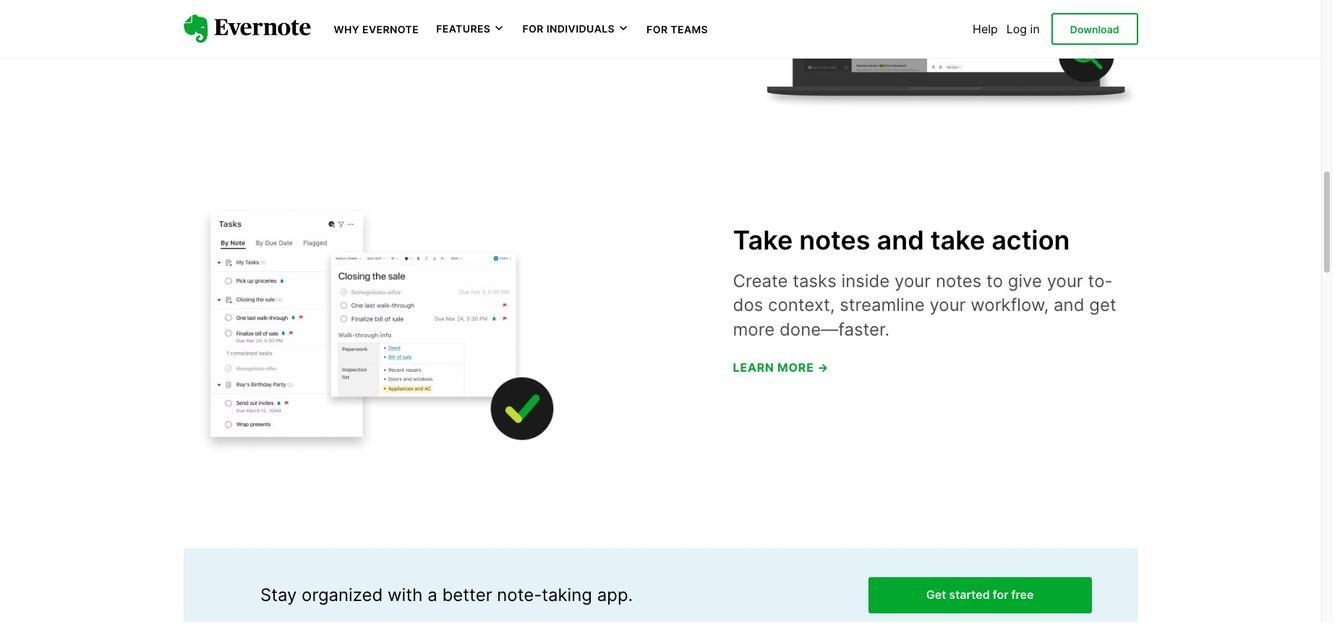 Task type: locate. For each thing, give the bounding box(es) containing it.
1 horizontal spatial learn more → link
[[733, 361, 830, 375]]

0 horizontal spatial for
[[523, 23, 544, 35]]

individuals
[[547, 23, 615, 35]]

0 horizontal spatial learn more → link
[[183, 36, 280, 50]]

1 vertical spatial learn
[[733, 361, 775, 375]]

0 vertical spatial notes
[[800, 224, 871, 256]]

stay organized with a better note-taking app.
[[260, 585, 633, 606]]

organized
[[302, 585, 383, 606]]

0 horizontal spatial →
[[268, 36, 280, 50]]

1 vertical spatial and
[[1054, 295, 1085, 316]]

for teams
[[647, 23, 709, 35]]

0 vertical spatial learn more → link
[[183, 36, 280, 50]]

learn more → link
[[183, 36, 280, 50], [733, 361, 830, 375]]

get started for free link
[[869, 578, 1092, 613]]

notes left to
[[936, 270, 982, 291]]

free
[[1012, 588, 1034, 602]]

1 horizontal spatial more
[[733, 319, 775, 340]]

teams
[[671, 23, 709, 35]]

1 vertical spatial learn more →
[[733, 361, 830, 375]]

tasks
[[793, 270, 837, 291]]

and up 'inside'
[[877, 224, 925, 256]]

log in link
[[1007, 22, 1040, 36]]

done—faster.
[[780, 319, 890, 340]]

more
[[228, 36, 265, 50], [733, 319, 775, 340], [778, 361, 815, 375]]

1 vertical spatial learn more → link
[[733, 361, 830, 375]]

your
[[895, 270, 931, 291], [1048, 270, 1084, 291], [930, 295, 966, 316]]

download
[[1071, 23, 1120, 35]]

1 horizontal spatial →
[[818, 361, 830, 375]]

0 vertical spatial more
[[228, 36, 265, 50]]

for left the individuals
[[523, 23, 544, 35]]

0 horizontal spatial notes
[[800, 224, 871, 256]]

1 horizontal spatial notes
[[936, 270, 982, 291]]

0 horizontal spatial learn
[[183, 36, 225, 50]]

1 vertical spatial →
[[818, 361, 830, 375]]

give
[[1009, 270, 1043, 291]]

create
[[733, 270, 788, 291]]

2 horizontal spatial more
[[778, 361, 815, 375]]

notes up tasks
[[800, 224, 871, 256]]

taking
[[542, 585, 593, 606]]

→ for evernote tasks feature showcase image
[[818, 361, 830, 375]]

context,
[[768, 295, 835, 316]]

with
[[388, 585, 423, 606]]

more inside create tasks inside your notes to give your to- dos context, streamline your workflow, and get more done—faster.
[[733, 319, 775, 340]]

0 vertical spatial and
[[877, 224, 925, 256]]

learn more → link for evernote tasks feature showcase image
[[733, 361, 830, 375]]

learn
[[183, 36, 225, 50], [733, 361, 775, 375]]

0 vertical spatial learn
[[183, 36, 225, 50]]

learn more →
[[183, 36, 280, 50], [733, 361, 830, 375]]

get
[[927, 588, 947, 602]]

evernote logo image
[[183, 15, 311, 43]]

and left get
[[1054, 295, 1085, 316]]

1 horizontal spatial for
[[647, 23, 668, 35]]

2 vertical spatial more
[[778, 361, 815, 375]]

learn more → for evernote tasks feature showcase image
[[733, 361, 830, 375]]

1 horizontal spatial and
[[1054, 295, 1085, 316]]

get started for free
[[927, 588, 1034, 602]]

→
[[268, 36, 280, 50], [818, 361, 830, 375]]

take
[[733, 224, 793, 256]]

0 vertical spatial →
[[268, 36, 280, 50]]

more for evernote tasks feature showcase image
[[778, 361, 815, 375]]

1 horizontal spatial learn
[[733, 361, 775, 375]]

log in
[[1007, 22, 1040, 36]]

0 horizontal spatial learn more →
[[183, 36, 280, 50]]

for teams link
[[647, 22, 709, 36]]

1 vertical spatial more
[[733, 319, 775, 340]]

evernote tasks feature showcase image
[[183, 202, 560, 456]]

your up streamline
[[895, 270, 931, 291]]

take
[[931, 224, 986, 256]]

for individuals button
[[523, 22, 630, 36]]

for inside button
[[523, 23, 544, 35]]

for left teams
[[647, 23, 668, 35]]

notes
[[800, 224, 871, 256], [936, 270, 982, 291]]

0 vertical spatial learn more →
[[183, 36, 280, 50]]

1 horizontal spatial learn more →
[[733, 361, 830, 375]]

inside
[[842, 270, 890, 291]]

note-
[[497, 585, 542, 606]]

and
[[877, 224, 925, 256], [1054, 295, 1085, 316]]

0 horizontal spatial more
[[228, 36, 265, 50]]

for
[[523, 23, 544, 35], [647, 23, 668, 35]]

1 vertical spatial notes
[[936, 270, 982, 291]]

better
[[442, 585, 492, 606]]

learn for "evernote search feature showcase" image
[[183, 36, 225, 50]]



Task type: describe. For each thing, give the bounding box(es) containing it.
notes inside create tasks inside your notes to give your to- dos context, streamline your workflow, and get more done—faster.
[[936, 270, 982, 291]]

learn more → link for "evernote search feature showcase" image
[[183, 36, 280, 50]]

→ for "evernote search feature showcase" image
[[268, 36, 280, 50]]

app.
[[598, 585, 633, 606]]

action
[[992, 224, 1071, 256]]

for
[[993, 588, 1009, 602]]

download link
[[1052, 13, 1139, 45]]

stay
[[260, 585, 297, 606]]

help
[[973, 22, 998, 36]]

to-
[[1089, 270, 1113, 291]]

streamline
[[840, 295, 925, 316]]

a
[[428, 585, 438, 606]]

get
[[1090, 295, 1117, 316]]

for for for teams
[[647, 23, 668, 35]]

to
[[987, 270, 1004, 291]]

your left to-
[[1048, 270, 1084, 291]]

take notes and take action
[[733, 224, 1071, 256]]

workflow,
[[971, 295, 1050, 316]]

features button
[[436, 22, 505, 36]]

evernote
[[363, 23, 419, 35]]

dos
[[733, 295, 764, 316]]

more for "evernote search feature showcase" image
[[228, 36, 265, 50]]

help link
[[973, 22, 998, 36]]

started
[[950, 588, 991, 602]]

and inside create tasks inside your notes to give your to- dos context, streamline your workflow, and get more done—faster.
[[1054, 295, 1085, 316]]

features
[[436, 23, 491, 35]]

why
[[334, 23, 360, 35]]

why evernote link
[[334, 22, 419, 36]]

learn more → for "evernote search feature showcase" image
[[183, 36, 280, 50]]

learn for evernote tasks feature showcase image
[[733, 361, 775, 375]]

0 horizontal spatial and
[[877, 224, 925, 256]]

your left the workflow,
[[930, 295, 966, 316]]

in
[[1031, 22, 1040, 36]]

log
[[1007, 22, 1028, 36]]

for individuals
[[523, 23, 615, 35]]

create tasks inside your notes to give your to- dos context, streamline your workflow, and get more done—faster.
[[733, 270, 1117, 340]]

for for for individuals
[[523, 23, 544, 35]]

evernote search feature showcase image
[[762, 0, 1139, 109]]

why evernote
[[334, 23, 419, 35]]



